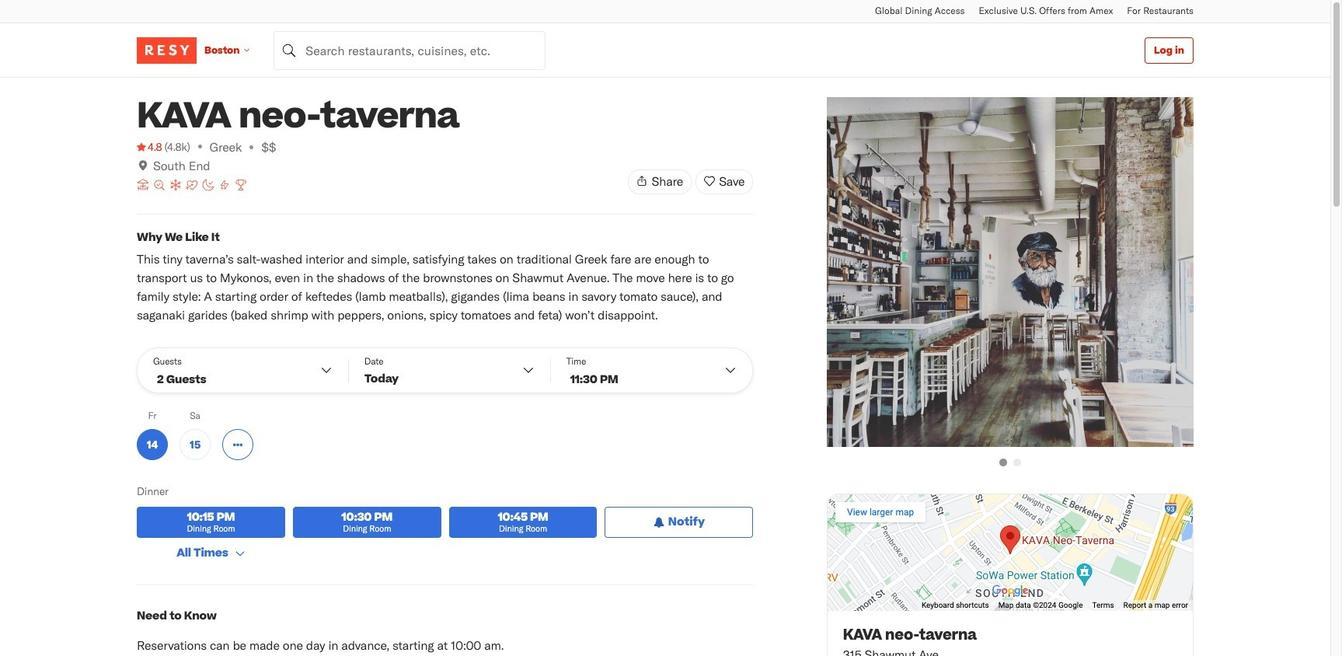 Task type: locate. For each thing, give the bounding box(es) containing it.
4.8 out of 5 stars image
[[137, 139, 162, 155]]

None field
[[274, 31, 546, 70]]



Task type: describe. For each thing, give the bounding box(es) containing it.
Search restaurants, cuisines, etc. text field
[[274, 31, 546, 70]]



Task type: vqa. For each thing, say whether or not it's contained in the screenshot.
4.9 out of 5 stars Image
no



